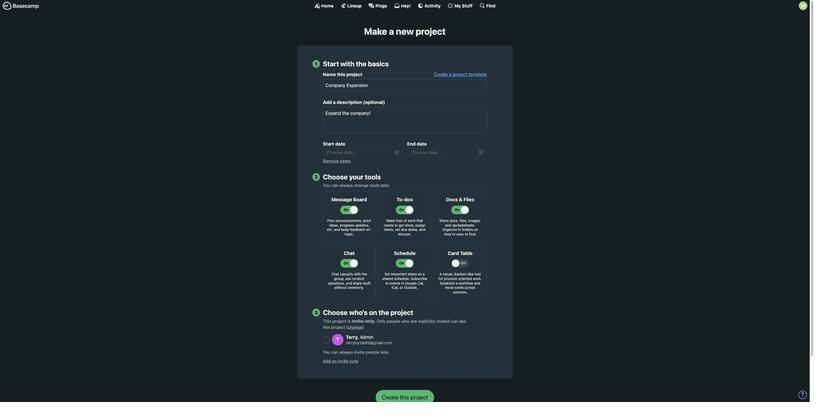 Task type: vqa. For each thing, say whether or not it's contained in the screenshot.
View
no



Task type: describe. For each thing, give the bounding box(es) containing it.
post announcements, pitch ideas, progress updates, etc. and keep feedback on- topic.
[[327, 219, 372, 237]]

that
[[417, 219, 423, 223]]

choose your tools
[[323, 173, 381, 181]]

add for add a description (optional)
[[323, 100, 332, 105]]

ceremony.
[[348, 286, 364, 290]]

share
[[353, 282, 362, 286]]

Name this project text field
[[323, 79, 487, 92]]

keep
[[341, 228, 349, 232]]

your
[[349, 173, 364, 181]]

activity
[[425, 3, 441, 8]]

can for you can always invite people later.
[[332, 350, 339, 355]]

on inside set important dates on a shared schedule. subscribe to events in google cal, ical, or outlook.
[[418, 273, 422, 277]]

1 vertical spatial change
[[348, 325, 363, 330]]

dos
[[405, 197, 413, 203]]

can inside only people who are explicitly invited can see this project (
[[451, 319, 458, 324]]

pings
[[376, 3, 387, 8]]

with inside chat casually with the group, ask random questions, and share stuff without ceremony.
[[354, 273, 361, 277]]

)
[[363, 325, 364, 330]]

change )
[[348, 325, 364, 330]]

without
[[335, 286, 347, 290]]

schedule.
[[395, 277, 410, 281]]

organize
[[443, 228, 457, 232]]

only.
[[366, 319, 376, 324]]

set
[[395, 228, 400, 232]]

done,
[[405, 223, 415, 228]]

choose date… field for start date
[[323, 149, 403, 157]]

and inside chat casually with the group, ask random questions, and share stuff without ceremony.
[[346, 282, 352, 286]]

terry image
[[332, 335, 344, 346]]

description
[[337, 100, 362, 105]]

1
[[315, 61, 318, 67]]

start with the basics
[[323, 60, 389, 68]]

ical,
[[392, 286, 399, 290]]

my stuff button
[[448, 3, 473, 9]]

home link
[[315, 3, 334, 9]]

remove dates
[[323, 159, 351, 164]]

activity link
[[418, 3, 441, 9]]

due
[[401, 228, 408, 232]]

a for create
[[449, 72, 452, 77]]

project down 'activity' link
[[416, 26, 446, 37]]

0 vertical spatial the
[[356, 60, 367, 68]]

make for make lists of work that needs to get done, assign items, set due dates, and discuss.
[[387, 219, 395, 223]]

to inside set important dates on a shared schedule. subscribe to events in google cal, ical, or outlook.
[[386, 282, 389, 286]]

post
[[327, 219, 335, 223]]

easy
[[457, 232, 464, 237]]

start date
[[323, 142, 346, 147]]

progress
[[340, 223, 354, 228]]

you for you can always change tools later.
[[323, 183, 331, 188]]

add for add an invite note
[[323, 359, 331, 364]]

card table
[[448, 251, 473, 257]]

only
[[377, 319, 386, 324]]

subscribe
[[411, 277, 428, 281]]

spreadsheets.
[[453, 223, 476, 228]]

table
[[460, 251, 473, 257]]

ask
[[346, 277, 351, 281]]

template
[[469, 72, 487, 77]]

make for make a new project
[[364, 26, 387, 37]]

so
[[474, 228, 478, 232]]

find
[[487, 3, 496, 8]]

basics
[[368, 60, 389, 68]]

home
[[322, 3, 334, 8]]

this
[[323, 319, 332, 324]]

random
[[352, 277, 365, 281]]

files
[[464, 197, 475, 203]]

project up "who" at the bottom of the page
[[391, 309, 414, 317]]

see
[[459, 319, 466, 324]]

you for you can always invite people later.
[[323, 350, 331, 355]]

tim burton image
[[799, 1, 808, 10]]

my
[[455, 3, 461, 8]]

and inside make lists of work that needs to get done, assign items, set due dates, and discuss.
[[420, 228, 426, 232]]

dates,
[[408, 228, 419, 232]]

items,
[[385, 228, 394, 232]]

this inside only people who are explicitly invited can see this project (
[[323, 325, 330, 330]]

start for start date
[[323, 142, 334, 147]]

terry, admin terryturtle85@gmail.com
[[346, 335, 393, 346]]

set
[[385, 273, 390, 277]]

only people who are explicitly invited can see this project (
[[323, 319, 466, 330]]

is
[[348, 319, 351, 324]]

pitch
[[364, 219, 372, 223]]

and inside share docs, files, images, and spreadsheets. organize in folders so they're easy to find.
[[446, 223, 452, 228]]

hey! button
[[394, 3, 411, 9]]

work.
[[473, 277, 482, 281]]

choose for choose your tools
[[323, 173, 348, 181]]

choose date… field for end date
[[408, 149, 487, 157]]

to-dos
[[397, 197, 413, 203]]

end
[[408, 142, 416, 147]]

start for start with the basics
[[323, 60, 339, 68]]

admin
[[360, 335, 373, 340]]

ideas,
[[329, 223, 339, 228]]

of
[[404, 219, 407, 223]]

to-
[[397, 197, 405, 203]]

people inside only people who are explicitly invited can see this project (
[[387, 319, 401, 324]]

board
[[354, 197, 367, 203]]

add a description (optional)
[[323, 100, 385, 105]]

0 vertical spatial invite
[[354, 350, 365, 355]]

announcements,
[[336, 219, 363, 223]]

kanban-
[[455, 273, 468, 277]]

feedback
[[350, 228, 365, 232]]

date for start date
[[336, 142, 346, 147]]

work
[[408, 219, 416, 223]]

like
[[468, 273, 474, 277]]

dates inside set important dates on a shared schedule. subscribe to events in google cal, ical, or outlook.
[[408, 273, 417, 277]]

columns.
[[453, 291, 468, 295]]

always for invite
[[340, 350, 353, 355]]

project down start with the basics
[[347, 72, 363, 77]]

name this project
[[323, 72, 363, 77]]



Task type: locate. For each thing, give the bounding box(es) containing it.
choose who's on the project
[[323, 309, 414, 317]]

add an invite note
[[323, 359, 359, 364]]

project left template
[[453, 72, 468, 77]]

a up subscribe on the bottom right of page
[[423, 273, 425, 277]]

date
[[336, 142, 346, 147], [417, 142, 427, 147]]

to inside make lists of work that needs to get done, assign items, set due dates, and discuss.
[[395, 223, 398, 228]]

cal,
[[418, 282, 424, 286]]

make up "needs"
[[387, 219, 395, 223]]

invite
[[354, 350, 365, 355], [338, 359, 349, 364]]

you
[[323, 183, 331, 188], [323, 350, 331, 355]]

2 choose from the top
[[323, 309, 348, 317]]

visual,
[[443, 273, 454, 277]]

(optional)
[[363, 100, 385, 105]]

chat inside chat casually with the group, ask random questions, and share stuff without ceremony.
[[332, 273, 339, 277]]

this right the name
[[337, 72, 346, 77]]

0 vertical spatial this
[[337, 72, 346, 77]]

a visual, kanban-like tool for process-oriented work. establish a workflow and move cards across columns.
[[439, 273, 482, 295]]

on up subscribe on the bottom right of page
[[418, 273, 422, 277]]

a inside 'a visual, kanban-like tool for process-oriented work. establish a workflow and move cards across columns.'
[[456, 282, 458, 286]]

group,
[[334, 277, 345, 281]]

invite up note
[[354, 350, 365, 355]]

1 vertical spatial start
[[323, 142, 334, 147]]

2 choose date… field from the left
[[408, 149, 487, 157]]

0 horizontal spatial date
[[336, 142, 346, 147]]

the left basics
[[356, 60, 367, 68]]

start up the name
[[323, 60, 339, 68]]

the up only
[[379, 309, 389, 317]]

1 add from the top
[[323, 100, 332, 105]]

note
[[350, 359, 359, 364]]

1 horizontal spatial choose date… field
[[408, 149, 487, 157]]

move
[[445, 286, 454, 290]]

docs
[[446, 197, 458, 203]]

2 vertical spatial can
[[332, 350, 339, 355]]

get
[[399, 223, 404, 228]]

0 vertical spatial can
[[332, 183, 339, 188]]

people down terryturtle85@gmail.com
[[366, 350, 379, 355]]

name
[[323, 72, 336, 77]]

on
[[418, 273, 422, 277], [369, 309, 377, 317]]

on-
[[366, 228, 372, 232]]

to
[[395, 223, 398, 228], [465, 232, 468, 237], [386, 282, 389, 286]]

&
[[459, 197, 463, 203]]

2 start from the top
[[323, 142, 334, 147]]

later. for you can always invite people later.
[[381, 350, 390, 355]]

date right end
[[417, 142, 427, 147]]

project left ( on the left bottom
[[332, 325, 345, 330]]

tools
[[365, 173, 381, 181], [370, 183, 380, 188]]

0 vertical spatial chat
[[344, 251, 355, 257]]

can left see
[[451, 319, 458, 324]]

people left "who" at the bottom of the page
[[387, 319, 401, 324]]

assign
[[416, 223, 426, 228]]

1 vertical spatial you
[[323, 350, 331, 355]]

establish
[[440, 282, 455, 286]]

change down your
[[354, 183, 369, 188]]

can for you can always change tools later.
[[332, 183, 339, 188]]

images,
[[469, 219, 481, 223]]

0 horizontal spatial choose date… field
[[323, 149, 403, 157]]

1 vertical spatial with
[[354, 273, 361, 277]]

date up remove dates link
[[336, 142, 346, 147]]

docs & files
[[446, 197, 475, 203]]

0 vertical spatial people
[[387, 319, 401, 324]]

pings button
[[369, 3, 387, 9]]

1 vertical spatial chat
[[332, 273, 339, 277]]

choose down remove dates link
[[323, 173, 348, 181]]

0 horizontal spatial on
[[369, 309, 377, 317]]

this
[[337, 72, 346, 77], [323, 325, 330, 330]]

0 horizontal spatial this
[[323, 325, 330, 330]]

files,
[[460, 219, 468, 223]]

etc.
[[327, 228, 333, 232]]

1 horizontal spatial in
[[458, 228, 461, 232]]

always
[[340, 183, 353, 188], [340, 350, 353, 355]]

create a project template
[[434, 72, 487, 77]]

the inside chat casually with the group, ask random questions, and share stuff without ceremony.
[[362, 273, 367, 277]]

and
[[446, 223, 452, 228], [334, 228, 340, 232], [420, 228, 426, 232], [346, 282, 352, 286], [475, 282, 481, 286]]

0 horizontal spatial invite
[[338, 359, 349, 364]]

google
[[406, 282, 417, 286]]

project left is
[[333, 319, 347, 324]]

1 horizontal spatial this
[[337, 72, 346, 77]]

and inside 'a visual, kanban-like tool for process-oriented work. establish a workflow and move cards across columns.'
[[475, 282, 481, 286]]

1 vertical spatial always
[[340, 350, 353, 355]]

2 you from the top
[[323, 350, 331, 355]]

1 vertical spatial tools
[[370, 183, 380, 188]]

2 horizontal spatial to
[[465, 232, 468, 237]]

set important dates on a shared schedule. subscribe to events in google cal, ical, or outlook.
[[382, 273, 428, 290]]

you down remove
[[323, 183, 331, 188]]

a right create
[[449, 72, 452, 77]]

1 choose date… field from the left
[[323, 149, 403, 157]]

this down this
[[323, 325, 330, 330]]

on up only.
[[369, 309, 377, 317]]

2 vertical spatial the
[[379, 309, 389, 317]]

share
[[440, 219, 449, 223]]

questions,
[[328, 282, 345, 286]]

2 date from the left
[[417, 142, 427, 147]]

0 vertical spatial on
[[418, 273, 422, 277]]

change down invite-
[[348, 325, 363, 330]]

1 horizontal spatial dates
[[408, 273, 417, 277]]

choose up this
[[323, 309, 348, 317]]

1 vertical spatial dates
[[408, 273, 417, 277]]

1 vertical spatial later.
[[381, 350, 390, 355]]

a left new
[[389, 26, 394, 37]]

with up 'name this project'
[[341, 60, 355, 68]]

and down work.
[[475, 282, 481, 286]]

and inside post announcements, pitch ideas, progress updates, etc. and keep feedback on- topic.
[[334, 228, 340, 232]]

can up message
[[332, 183, 339, 188]]

Add a description (optional) text field
[[323, 107, 487, 133]]

chat up group,
[[332, 273, 339, 277]]

a left description
[[333, 100, 336, 105]]

remove dates link
[[323, 159, 351, 164]]

0 vertical spatial with
[[341, 60, 355, 68]]

create a project template link
[[434, 72, 487, 77]]

1 vertical spatial the
[[362, 273, 367, 277]]

1 vertical spatial add
[[323, 359, 331, 364]]

0 vertical spatial make
[[364, 26, 387, 37]]

to down shared
[[386, 282, 389, 286]]

1 vertical spatial on
[[369, 309, 377, 317]]

0 horizontal spatial in
[[402, 282, 405, 286]]

start up remove
[[323, 142, 334, 147]]

always for change
[[340, 183, 353, 188]]

dates right remove
[[340, 159, 351, 164]]

casually
[[340, 273, 353, 277]]

1 choose from the top
[[323, 173, 348, 181]]

2 add from the top
[[323, 359, 331, 364]]

choose for choose who's on the project
[[323, 309, 348, 317]]

the up random
[[362, 273, 367, 277]]

or
[[400, 286, 403, 290]]

to down the folders
[[465, 232, 468, 237]]

discuss.
[[398, 232, 412, 237]]

0 vertical spatial always
[[340, 183, 353, 188]]

0 vertical spatial later.
[[381, 183, 390, 188]]

make a new project
[[364, 26, 446, 37]]

later. for you can always change tools later.
[[381, 183, 390, 188]]

add an invite note link
[[323, 359, 359, 364]]

a for add
[[333, 100, 336, 105]]

1 vertical spatial this
[[323, 325, 330, 330]]

with up random
[[354, 273, 361, 277]]

tools right your
[[365, 173, 381, 181]]

1 horizontal spatial chat
[[344, 251, 355, 257]]

(
[[347, 325, 348, 330]]

1 horizontal spatial date
[[417, 142, 427, 147]]

1 you from the top
[[323, 183, 331, 188]]

tool
[[475, 273, 481, 277]]

1 horizontal spatial on
[[418, 273, 422, 277]]

1 vertical spatial choose
[[323, 309, 348, 317]]

in up easy
[[458, 228, 461, 232]]

1 horizontal spatial invite
[[354, 350, 365, 355]]

None submit
[[376, 391, 434, 403]]

always up the add an invite note
[[340, 350, 353, 355]]

1 vertical spatial people
[[366, 350, 379, 355]]

find.
[[469, 232, 477, 237]]

0 horizontal spatial dates
[[340, 159, 351, 164]]

2 always from the top
[[340, 350, 353, 355]]

schedule
[[394, 251, 416, 257]]

chat for chat
[[344, 251, 355, 257]]

an
[[332, 359, 337, 364]]

1 vertical spatial in
[[402, 282, 405, 286]]

chat down topic.
[[344, 251, 355, 257]]

card
[[448, 251, 459, 257]]

process-
[[444, 277, 459, 281]]

0 vertical spatial add
[[323, 100, 332, 105]]

to inside share docs, files, images, and spreadsheets. organize in folders so they're easy to find.
[[465, 232, 468, 237]]

and down assign
[[420, 228, 426, 232]]

a
[[440, 273, 442, 277]]

always down choose your tools
[[340, 183, 353, 188]]

make
[[364, 26, 387, 37], [387, 219, 395, 223]]

in down schedule.
[[402, 282, 405, 286]]

dates
[[340, 159, 351, 164], [408, 273, 417, 277]]

needs
[[384, 223, 394, 228]]

chat for chat casually with the group, ask random questions, and share stuff without ceremony.
[[332, 273, 339, 277]]

updates,
[[355, 223, 370, 228]]

project inside only people who are explicitly invited can see this project (
[[332, 325, 345, 330]]

2
[[315, 174, 318, 180]]

a up cards
[[456, 282, 458, 286]]

make inside make lists of work that needs to get done, assign items, set due dates, and discuss.
[[387, 219, 395, 223]]

important
[[391, 273, 407, 277]]

0 vertical spatial in
[[458, 228, 461, 232]]

1 vertical spatial invite
[[338, 359, 349, 364]]

date for end date
[[417, 142, 427, 147]]

add left description
[[323, 100, 332, 105]]

end date
[[408, 142, 427, 147]]

shared
[[382, 277, 394, 281]]

0 horizontal spatial people
[[366, 350, 379, 355]]

0 horizontal spatial to
[[386, 282, 389, 286]]

1 horizontal spatial to
[[395, 223, 398, 228]]

change
[[354, 183, 369, 188], [348, 325, 363, 330]]

1 horizontal spatial people
[[387, 319, 401, 324]]

the for with
[[362, 273, 367, 277]]

0 vertical spatial to
[[395, 223, 398, 228]]

a inside set important dates on a shared schedule. subscribe to events in google cal, ical, or outlook.
[[423, 273, 425, 277]]

0 horizontal spatial chat
[[332, 273, 339, 277]]

0 vertical spatial change
[[354, 183, 369, 188]]

explicitly
[[418, 319, 436, 324]]

1 vertical spatial to
[[465, 232, 468, 237]]

tools down choose your tools
[[370, 183, 380, 188]]

2 vertical spatial to
[[386, 282, 389, 286]]

chat
[[344, 251, 355, 257], [332, 273, 339, 277]]

Choose date… field
[[323, 149, 403, 157], [408, 149, 487, 157]]

the for on
[[379, 309, 389, 317]]

switch accounts image
[[2, 1, 39, 10]]

3
[[315, 310, 318, 316]]

1 start from the top
[[323, 60, 339, 68]]

to up set
[[395, 223, 398, 228]]

add left an
[[323, 359, 331, 364]]

make lists of work that needs to get done, assign items, set due dates, and discuss.
[[384, 219, 426, 237]]

message board
[[332, 197, 367, 203]]

and down ask
[[346, 282, 352, 286]]

outlook.
[[404, 286, 418, 290]]

0 vertical spatial dates
[[340, 159, 351, 164]]

dates up subscribe on the bottom right of page
[[408, 273, 417, 277]]

0 vertical spatial choose
[[323, 173, 348, 181]]

1 vertical spatial make
[[387, 219, 395, 223]]

for
[[439, 277, 443, 281]]

make down pings dropdown button
[[364, 26, 387, 37]]

in inside share docs, files, images, and spreadsheets. organize in folders so they're easy to find.
[[458, 228, 461, 232]]

can up an
[[332, 350, 339, 355]]

1 always from the top
[[340, 183, 353, 188]]

and down ideas,
[[334, 228, 340, 232]]

events
[[390, 282, 401, 286]]

main element
[[0, 0, 810, 11]]

a for make
[[389, 26, 394, 37]]

0 vertical spatial tools
[[365, 173, 381, 181]]

you up the add an invite note
[[323, 350, 331, 355]]

docs,
[[450, 219, 459, 223]]

1 date from the left
[[336, 142, 346, 147]]

1 vertical spatial can
[[451, 319, 458, 324]]

oriented
[[459, 277, 472, 281]]

0 vertical spatial you
[[323, 183, 331, 188]]

in inside set important dates on a shared schedule. subscribe to events in google cal, ical, or outlook.
[[402, 282, 405, 286]]

lists
[[396, 219, 403, 223]]

and up organize
[[446, 223, 452, 228]]

you can always invite people later.
[[323, 350, 390, 355]]

workflow
[[459, 282, 474, 286]]

0 vertical spatial start
[[323, 60, 339, 68]]

change link
[[348, 325, 363, 330]]

who's
[[349, 309, 368, 317]]

invite right an
[[338, 359, 349, 364]]



